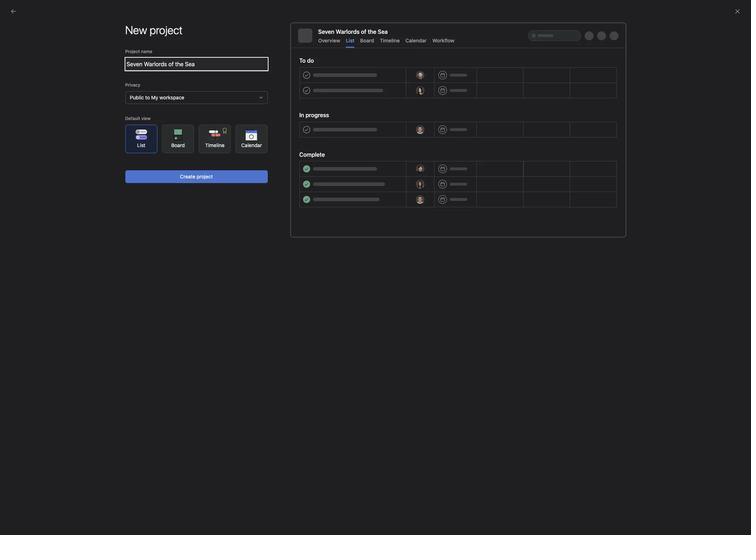 Task type: locate. For each thing, give the bounding box(es) containing it.
0 vertical spatial project
[[497, 156, 513, 162]]

talkback link
[[527, 123, 624, 146]]

calendar left the workflow
[[406, 37, 427, 43]]

1 horizontal spatial timeline
[[380, 37, 400, 43]]

timeline left task
[[205, 142, 225, 148]]

to
[[145, 94, 150, 101]]

1 horizontal spatial calendar
[[406, 37, 427, 43]]

0
[[397, 76, 401, 84], [461, 76, 466, 84]]

seven
[[318, 29, 335, 35]]

0 horizontal spatial create
[[180, 174, 195, 180]]

plan
[[515, 156, 525, 162]]

1 vertical spatial project
[[197, 174, 213, 180]]

0 vertical spatial create
[[223, 137, 236, 142]]

0 left 'tasks'
[[397, 76, 401, 84]]

0 vertical spatial list image
[[534, 130, 543, 138]]

go back image
[[11, 9, 16, 14]]

overdue (5) button
[[269, 121, 298, 131]]

1 vertical spatial timeline
[[205, 142, 225, 148]]

list image left talkback
[[534, 130, 543, 138]]

0 horizontal spatial timeline
[[205, 142, 225, 148]]

list image inside talkback link
[[534, 130, 543, 138]]

0 horizontal spatial board
[[171, 142, 185, 148]]

workflow
[[433, 37, 455, 43]]

upcoming button
[[236, 121, 261, 131]]

list down warlords at the left
[[346, 37, 355, 43]]

timeline
[[380, 37, 400, 43], [205, 142, 225, 148]]

in progress
[[300, 112, 329, 118]]

calendar down upcoming button at the top left of the page
[[241, 142, 262, 148]]

1 vertical spatial list image
[[438, 156, 446, 164]]

create
[[223, 137, 236, 142], [180, 174, 195, 180]]

0 vertical spatial timeline
[[380, 37, 400, 43]]

create for create project
[[180, 174, 195, 180]]

create for create task
[[223, 137, 236, 142]]

calendar
[[406, 37, 427, 43], [241, 142, 262, 148]]

hide sidebar image
[[9, 6, 15, 11]]

create project
[[456, 131, 490, 137]]

project
[[125, 49, 140, 54]]

1 vertical spatial create
[[180, 174, 195, 180]]

create project button
[[125, 170, 268, 183]]

0 vertical spatial board
[[360, 37, 374, 43]]

october
[[421, 43, 442, 50]]

list
[[346, 37, 355, 43], [137, 142, 145, 148]]

1 horizontal spatial create
[[223, 137, 236, 142]]

wednesday, october 18
[[387, 43, 450, 50]]

customize
[[604, 79, 628, 85]]

completed button
[[306, 121, 332, 131]]

public to my workspace button
[[125, 91, 268, 104]]

2 0 from the left
[[461, 76, 466, 84]]

cross-functional project plan link
[[430, 149, 527, 172]]

list image left cross-
[[438, 156, 446, 164]]

list image
[[534, 130, 543, 138], [438, 156, 446, 164]]

board
[[360, 37, 374, 43], [171, 142, 185, 148]]

18
[[444, 43, 450, 50]]

default view
[[125, 116, 151, 121]]

project
[[497, 156, 513, 162], [197, 174, 213, 180]]

1 0 from the left
[[397, 76, 401, 84]]

my
[[151, 94, 158, 101]]

0 horizontal spatial calendar
[[241, 142, 262, 148]]

the sea
[[368, 29, 388, 35]]

create task button
[[214, 135, 248, 145]]

1 horizontal spatial project
[[497, 156, 513, 162]]

0 horizontal spatial list
[[137, 142, 145, 148]]

0 vertical spatial list
[[346, 37, 355, 43]]

timeline down the the sea
[[380, 37, 400, 43]]

upcoming
[[236, 121, 261, 127]]

0 left collaborators
[[461, 76, 466, 84]]

cross-functional project plan
[[456, 156, 525, 162]]

close image
[[735, 9, 741, 14]]

privacy
[[125, 82, 140, 88]]

warlords
[[336, 29, 360, 35]]

completed
[[306, 121, 332, 127]]

project name
[[125, 49, 152, 54]]

0 horizontal spatial list image
[[438, 156, 446, 164]]

list down default view
[[137, 142, 145, 148]]

1 vertical spatial board
[[171, 142, 185, 148]]

0 horizontal spatial project
[[197, 174, 213, 180]]

1 horizontal spatial list image
[[534, 130, 543, 138]]

list image inside cross-functional project plan "link"
[[438, 156, 446, 164]]

collaborators
[[467, 77, 494, 83]]

1 horizontal spatial 0
[[461, 76, 466, 84]]

0 horizontal spatial 0
[[397, 76, 401, 84]]



Task type: describe. For each thing, give the bounding box(es) containing it.
customize button
[[592, 76, 633, 89]]

create project link
[[430, 123, 527, 146]]

tasks completed
[[403, 77, 436, 83]]

overview
[[318, 37, 341, 43]]

overdue
[[269, 121, 289, 127]]

list image for cross-functional project plan
[[438, 156, 446, 164]]

create project
[[180, 174, 213, 180]]

completed
[[414, 77, 436, 83]]

functional
[[472, 156, 496, 162]]

default
[[125, 116, 140, 121]]

public
[[130, 94, 144, 101]]

0 vertical spatial calendar
[[406, 37, 427, 43]]

list image for talkback
[[534, 130, 543, 138]]

project inside cross-functional project plan "link"
[[497, 156, 513, 162]]

tasks
[[403, 77, 413, 83]]

overdue (5)
[[269, 121, 298, 127]]

create task
[[223, 137, 246, 142]]

seven warlords of the sea
[[318, 29, 388, 35]]

complete
[[300, 151, 325, 158]]

new project
[[125, 23, 183, 37]]

workspace
[[160, 94, 184, 101]]

Project name text field
[[125, 58, 268, 71]]

name
[[141, 49, 152, 54]]

to do
[[300, 57, 314, 64]]

1 vertical spatial calendar
[[241, 142, 262, 148]]

task
[[238, 137, 246, 142]]

project inside create project button
[[197, 174, 213, 180]]

wednesday,
[[387, 43, 419, 50]]

cross-
[[456, 156, 472, 162]]

(5)
[[291, 121, 298, 127]]

1 horizontal spatial board
[[360, 37, 374, 43]]

this is a preview of your project image
[[291, 23, 626, 237]]

public to my workspace
[[130, 94, 184, 101]]

0 for collaborators
[[461, 76, 466, 84]]

of
[[361, 29, 367, 35]]

1 vertical spatial list
[[137, 142, 145, 148]]

talkback
[[553, 130, 574, 136]]

0 for tasks completed
[[397, 76, 401, 84]]

1 horizontal spatial list
[[346, 37, 355, 43]]

view
[[141, 116, 151, 121]]



Task type: vqa. For each thing, say whether or not it's contained in the screenshot.
bottommost Collapse task list for this group image
no



